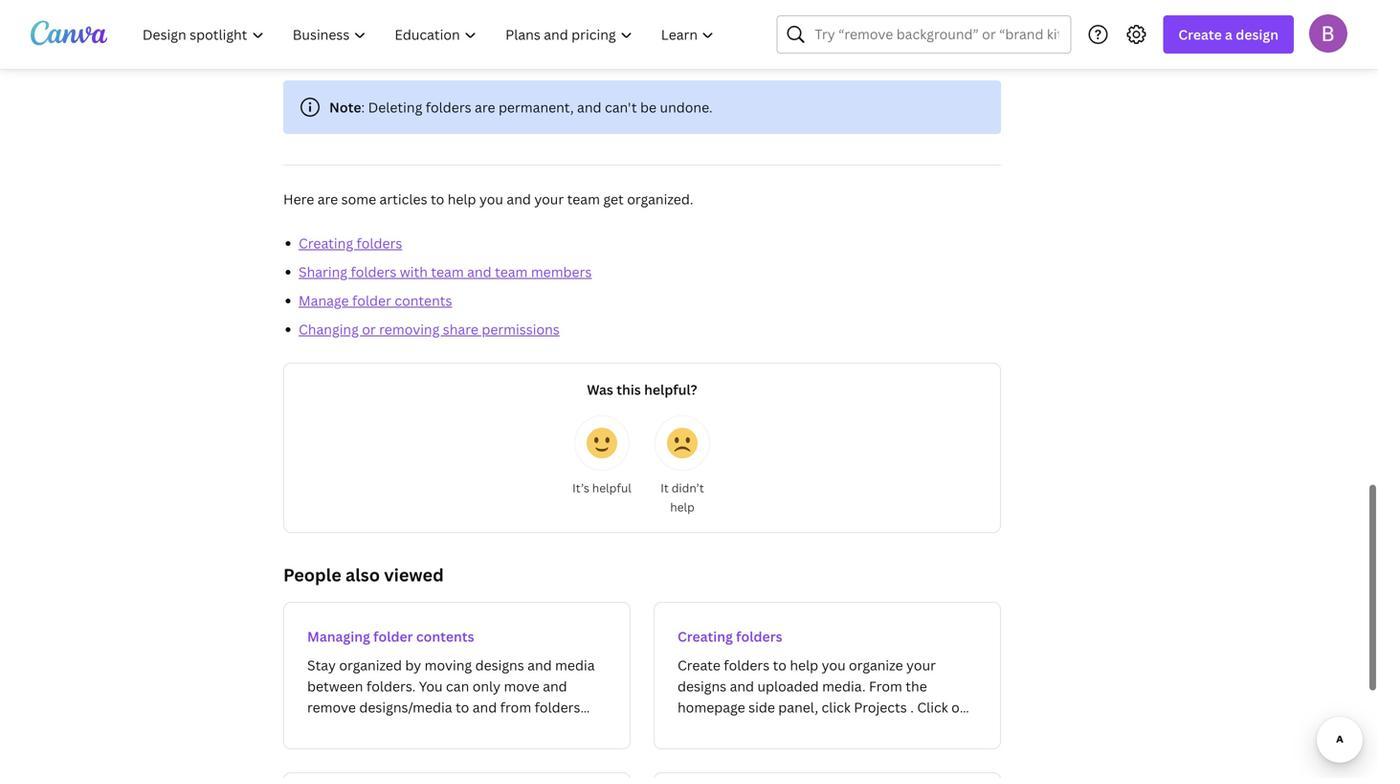 Task type: describe. For each thing, give the bounding box(es) containing it.
1 horizontal spatial and
[[507, 190, 531, 208]]

viewed
[[384, 563, 444, 587]]

0 vertical spatial and
[[577, 98, 602, 116]]

you
[[480, 190, 504, 208]]

folder for managing
[[374, 628, 413, 646]]

😔 image
[[667, 428, 698, 459]]

changing
[[299, 320, 359, 338]]

with
[[400, 263, 428, 281]]

changing or removing share permissions link
[[299, 320, 560, 338]]

some
[[341, 190, 376, 208]]

0 vertical spatial creating folders
[[299, 234, 402, 252]]

1 vertical spatial are
[[318, 190, 338, 208]]

1 horizontal spatial team
[[495, 263, 528, 281]]

:
[[361, 98, 365, 116]]

permissions
[[482, 320, 560, 338]]

your
[[535, 190, 564, 208]]

1 vertical spatial creating
[[678, 628, 733, 646]]

or
[[362, 320, 376, 338]]

it
[[661, 480, 669, 496]]

it's helpful
[[573, 480, 632, 496]]

0 horizontal spatial help
[[448, 190, 476, 208]]

it's
[[573, 480, 590, 496]]

0 horizontal spatial and
[[467, 263, 492, 281]]

managing folder contents
[[307, 628, 474, 646]]

create a design button
[[1164, 15, 1294, 54]]

deleting
[[368, 98, 422, 116]]

was
[[587, 381, 614, 399]]

managing
[[307, 628, 370, 646]]

be
[[641, 98, 657, 116]]

removing
[[379, 320, 440, 338]]

contents for managing folder contents
[[416, 628, 474, 646]]

it didn't help
[[661, 480, 704, 515]]

🙂 image
[[587, 428, 618, 459]]

members
[[531, 263, 592, 281]]

top level navigation element
[[130, 15, 731, 54]]

manage folder contents link
[[299, 292, 452, 310]]

people
[[283, 563, 342, 587]]

sharing
[[299, 263, 348, 281]]

get
[[604, 190, 624, 208]]



Task type: locate. For each thing, give the bounding box(es) containing it.
folder
[[352, 292, 391, 310], [374, 628, 413, 646]]

managing folder contents link
[[283, 602, 631, 750]]

1 vertical spatial creating folders
[[678, 628, 783, 646]]

manage folder contents
[[299, 292, 452, 310]]

creating
[[299, 234, 353, 252], [678, 628, 733, 646]]

folder inside the managing folder contents link
[[374, 628, 413, 646]]

team
[[567, 190, 600, 208], [431, 263, 464, 281], [495, 263, 528, 281]]

note
[[329, 98, 361, 116]]

here are some articles to help you and your team get organized.
[[283, 190, 694, 208]]

also
[[346, 563, 380, 587]]

1 vertical spatial contents
[[416, 628, 474, 646]]

sharing folders with team and team members link
[[299, 263, 592, 281]]

didn't
[[672, 480, 704, 496]]

0 vertical spatial help
[[448, 190, 476, 208]]

permanent,
[[499, 98, 574, 116]]

articles
[[380, 190, 428, 208]]

1 horizontal spatial are
[[475, 98, 495, 116]]

creating folders
[[299, 234, 402, 252], [678, 628, 783, 646]]

create
[[1179, 25, 1222, 44]]

contents
[[395, 292, 452, 310], [416, 628, 474, 646]]

helpful?
[[644, 381, 698, 399]]

can't
[[605, 98, 637, 116]]

help inside it didn't help
[[670, 499, 695, 515]]

1 vertical spatial folder
[[374, 628, 413, 646]]

contents down viewed
[[416, 628, 474, 646]]

help down didn't
[[670, 499, 695, 515]]

2 horizontal spatial team
[[567, 190, 600, 208]]

0 vertical spatial are
[[475, 98, 495, 116]]

0 horizontal spatial team
[[431, 263, 464, 281]]

folders
[[426, 98, 472, 116], [357, 234, 402, 252], [351, 263, 397, 281], [736, 628, 783, 646]]

0 horizontal spatial are
[[318, 190, 338, 208]]

1 horizontal spatial creating folders
[[678, 628, 783, 646]]

here
[[283, 190, 314, 208]]

this
[[617, 381, 641, 399]]

organized.
[[627, 190, 694, 208]]

help right to at left top
[[448, 190, 476, 208]]

to
[[431, 190, 444, 208]]

and left can't
[[577, 98, 602, 116]]

team left get
[[567, 190, 600, 208]]

contents up "changing or removing share permissions" link
[[395, 292, 452, 310]]

1 vertical spatial help
[[670, 499, 695, 515]]

are left permanent,
[[475, 98, 495, 116]]

folder for manage
[[352, 292, 391, 310]]

0 vertical spatial contents
[[395, 292, 452, 310]]

note : deleting folders are permanent, and can't be undone.
[[329, 98, 713, 116]]

sharing folders with team and team members
[[299, 263, 592, 281]]

manage
[[299, 292, 349, 310]]

are right here
[[318, 190, 338, 208]]

1 horizontal spatial creating
[[678, 628, 733, 646]]

1 horizontal spatial help
[[670, 499, 695, 515]]

0 vertical spatial creating
[[299, 234, 353, 252]]

team right with on the top left of the page
[[431, 263, 464, 281]]

contents for manage folder contents
[[395, 292, 452, 310]]

1 horizontal spatial creating folders link
[[654, 602, 1001, 750]]

undone.
[[660, 98, 713, 116]]

helpful
[[592, 480, 632, 496]]

and
[[577, 98, 602, 116], [507, 190, 531, 208], [467, 263, 492, 281]]

0 vertical spatial folder
[[352, 292, 391, 310]]

and up the share
[[467, 263, 492, 281]]

was this helpful?
[[587, 381, 698, 399]]

folder right managing
[[374, 628, 413, 646]]

bob builder image
[[1310, 14, 1348, 52]]

are
[[475, 98, 495, 116], [318, 190, 338, 208]]

0 horizontal spatial creating
[[299, 234, 353, 252]]

changing or removing share permissions
[[299, 320, 560, 338]]

team left members at the top of the page
[[495, 263, 528, 281]]

share
[[443, 320, 479, 338]]

0 vertical spatial creating folders link
[[299, 234, 402, 252]]

and right you
[[507, 190, 531, 208]]

2 horizontal spatial and
[[577, 98, 602, 116]]

Try "remove background" or "brand kit" search field
[[815, 16, 1059, 53]]

2 vertical spatial and
[[467, 263, 492, 281]]

0 horizontal spatial creating folders
[[299, 234, 402, 252]]

creating folders link
[[299, 234, 402, 252], [654, 602, 1001, 750]]

1 vertical spatial creating folders link
[[654, 602, 1001, 750]]

create a design
[[1179, 25, 1279, 44]]

folder up or
[[352, 292, 391, 310]]

people also viewed
[[283, 563, 444, 587]]

a
[[1225, 25, 1233, 44]]

1 vertical spatial and
[[507, 190, 531, 208]]

design
[[1236, 25, 1279, 44]]

help
[[448, 190, 476, 208], [670, 499, 695, 515]]

0 horizontal spatial creating folders link
[[299, 234, 402, 252]]



Task type: vqa. For each thing, say whether or not it's contained in the screenshot.
"Note"
yes



